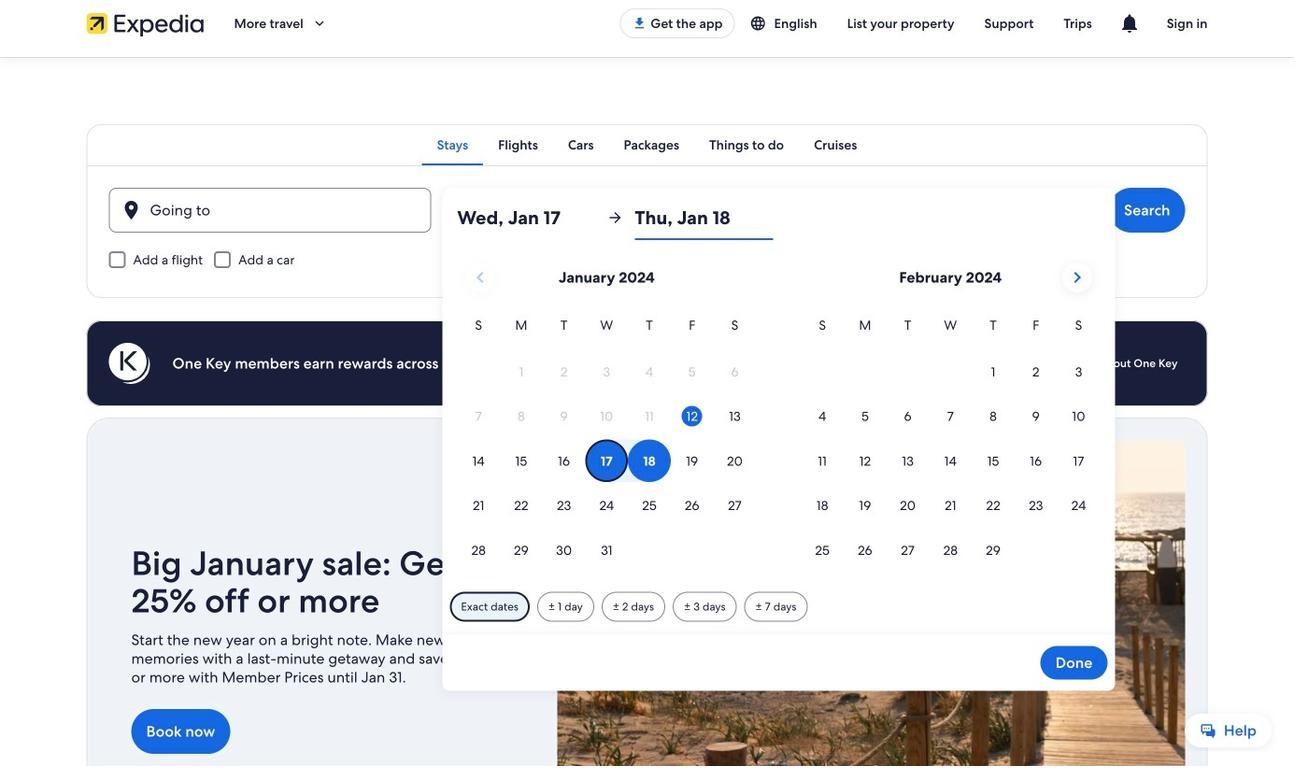 Task type: vqa. For each thing, say whether or not it's contained in the screenshot.
'Las Vegas Flights' 'image'
no



Task type: describe. For each thing, give the bounding box(es) containing it.
previous month image
[[469, 266, 492, 289]]

today element
[[682, 406, 703, 427]]

february 2024 element
[[802, 315, 1101, 574]]

communication center icon image
[[1119, 12, 1141, 35]]

small image
[[750, 15, 775, 32]]

more travel image
[[311, 15, 328, 32]]

download the app button image
[[632, 16, 647, 31]]



Task type: locate. For each thing, give the bounding box(es) containing it.
directional image
[[607, 209, 624, 226]]

application
[[457, 255, 1101, 574]]

next month image
[[1066, 266, 1089, 289]]

main content
[[0, 57, 1295, 767]]

expedia logo image
[[86, 10, 204, 36]]

tab list
[[86, 124, 1208, 165]]

january 2024 element
[[457, 315, 757, 574]]



